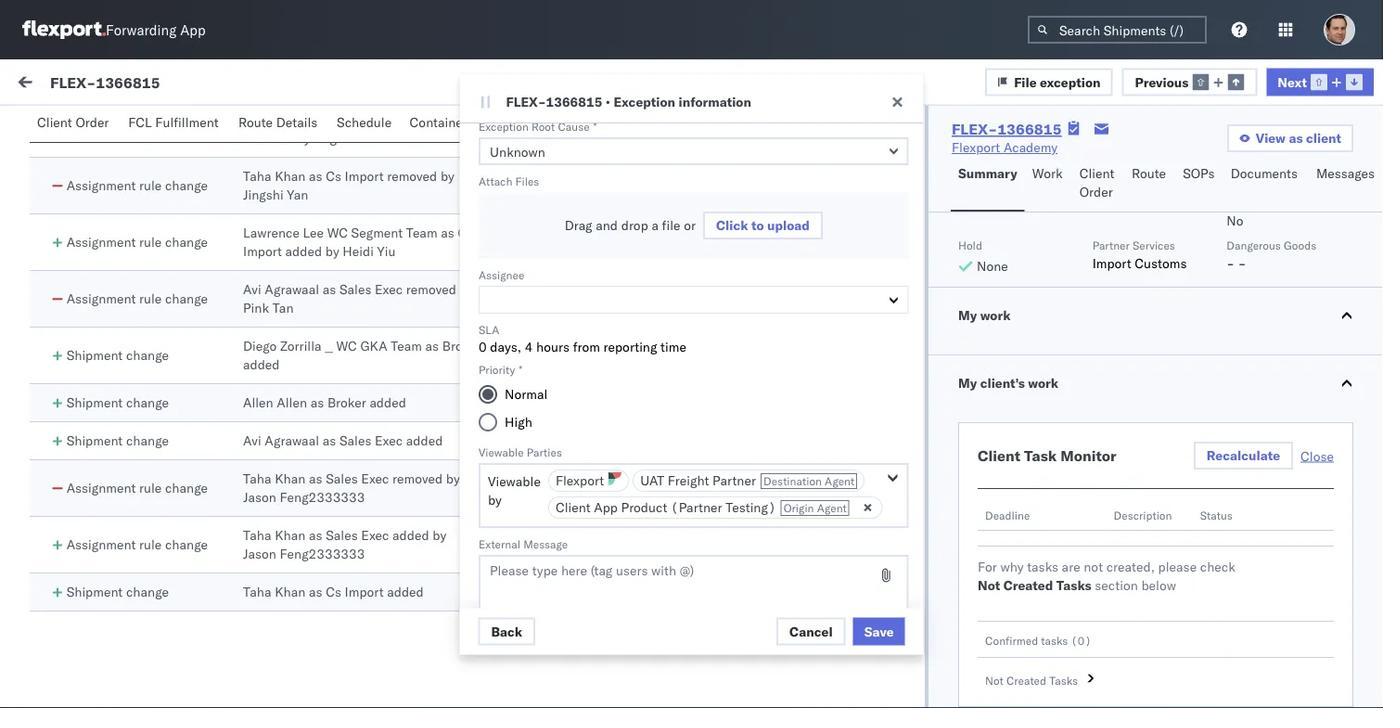 Task type: vqa. For each thing, say whether or not it's contained in the screenshot.


Task type: locate. For each thing, give the bounding box(es) containing it.
flexport inside button
[[555, 472, 604, 489]]

diego zorrilla for diego zorrilla _ wc gka team as broker removed by jingshi yan
[[501, 111, 680, 146]]

2 21, from the top
[[764, 536, 784, 553]]

1 omkar savant from the top
[[90, 201, 173, 217]]

0 vertical spatial gka
[[360, 111, 387, 128]]

with inside this is a great deal and with this contract established, we will create a lucrative partnership.
[[195, 372, 220, 388]]

1 3 from the top
[[623, 111, 631, 128]]

avi for avi agrawaal as sales exec added
[[243, 432, 261, 449]]

work_desk client 3 - up work_desk 'link'
[[501, 338, 643, 354]]

will right we
[[397, 372, 417, 388]]

1 vertical spatial schedule
[[227, 576, 284, 592]]

2022 for 3:32
[[777, 121, 810, 137]]

1 horizontal spatial my work
[[959, 307, 1011, 323]]

1 vertical spatial apr
[[738, 177, 759, 193]]

2 shipment from the top
[[66, 394, 123, 411]]

lawrence lee
[[501, 225, 701, 259]]

rule for avi agrawaal as sales exec removed by pink tan
[[139, 290, 162, 307]]

0 horizontal spatial client order button
[[30, 106, 121, 142]]

1 work_desk client 3 - from the top
[[501, 111, 643, 128]]

lee down taha khan as cs import removed by jingshi yan
[[303, 225, 324, 241]]

21, for mar 21, 2022 6:31 pm
[[764, 480, 784, 496]]

1 for taha khan as sales exec removed by jason feng2333333
[[573, 480, 581, 496]]

2 work_desk from the top
[[501, 338, 581, 354]]

route for route details
[[238, 114, 273, 130]]

jason inside the taha khan as sales exec added by jason feng2333333
[[243, 546, 276, 562]]

feng2333333 for added
[[280, 546, 365, 562]]

team team 1 - taha khan for taha khan as cs import removed by jingshi yan
[[501, 177, 659, 193]]

assignment rule change for avi agrawaal as sales exec removed by pink tan
[[66, 290, 208, 307]]

1 vertical spatial cs
[[458, 225, 473, 241]]

my for my client's work button
[[959, 375, 977, 391]]

0 horizontal spatial delay
[[129, 595, 165, 611]]

458574 up description
[[1117, 457, 1166, 473]]

1 (0) from the left
[[82, 118, 106, 134]]

resize handle column header right freight
[[745, 155, 767, 708]]

2 6, from the top
[[762, 177, 774, 193]]

1 feng2333333 from the top
[[280, 489, 365, 505]]

and inside the 'we are notifying you that your shipment, k & k, devan has been delayed. this often occurs when unloading cargo takes longer than expected. please note that this may impact your final delivery date. we appreciate your understanding and will update you with the status'
[[373, 511, 395, 528]]

import inside button
[[138, 76, 177, 92]]

0 vertical spatial jingshi
[[314, 130, 354, 146]]

messages
[[619, 114, 678, 130], [1317, 165, 1375, 181]]

taha down message list 'button'
[[243, 168, 271, 184]]

assignment for taha khan as cs import removed by jingshi yan
[[66, 177, 136, 193]]

1 vertical spatial and
[[170, 372, 192, 388]]

1 458574 from the top
[[1117, 336, 1166, 353]]

(partner
[[670, 499, 722, 515]]

0 vertical spatial 6,
[[762, 121, 774, 137]]

hold
[[247, 233, 277, 249], [959, 238, 983, 252]]

this inside the 'we are notifying you that your shipment, k & k, devan has been delayed. this often occurs when unloading cargo takes longer than expected. please note that this may impact your final delivery date. we appreciate your understanding and will update you with the status'
[[246, 493, 268, 509]]

team down parties
[[540, 480, 569, 496]]

2 avi from the top
[[243, 432, 261, 449]]

pdt for delay:
[[615, 578, 639, 594]]

1 team from the top
[[540, 177, 569, 193]]

0 horizontal spatial this
[[56, 372, 81, 388]]

4 oct from the top
[[473, 578, 494, 594]]

work_desk for diego zorrilla _ wc gka team as broker removed by jingshi yan
[[501, 111, 581, 128]]

3 team from the top
[[501, 480, 537, 496]]

mar 21, 2022 6:27 pm
[[738, 536, 874, 553]]

*
[[593, 119, 597, 133], [519, 362, 522, 376]]

wc up heidi
[[327, 225, 348, 241]]

deliveries - la -
[[540, 225, 641, 241]]

1 diego zorrilla from the top
[[501, 111, 680, 146]]

team
[[391, 111, 422, 128], [406, 225, 438, 241], [391, 338, 422, 354]]

team for diego zorrilla _ wc gka team as broker removed by jingshi yan
[[391, 111, 422, 128]]

0 vertical spatial this
[[56, 372, 81, 388]]

shipment for allen
[[66, 394, 123, 411]]

created down 'confirmed tasks ( 0 )'
[[1007, 673, 1047, 687]]

2 pdt from the top
[[615, 336, 639, 353]]

2 458574 from the top
[[1117, 457, 1166, 473]]

apr for apr 6, 2022 3:29 am
[[738, 177, 759, 193]]

am
[[845, 121, 865, 137], [845, 177, 865, 193], [845, 234, 865, 250]]

exception right •
[[614, 94, 676, 110]]

4 rule from the top
[[139, 290, 162, 307]]

cause
[[558, 119, 589, 133]]

taha up may
[[243, 470, 271, 487]]

delay down (air at bottom
[[129, 595, 165, 611]]

0 vertical spatial documents
[[533, 114, 601, 130]]

team up the 'oct 26, 2023, 2:44 pm pdt'
[[540, 536, 569, 553]]

by left time
[[441, 168, 455, 184]]

1 vertical spatial customs
[[1135, 255, 1187, 271]]

exec inside avi agrawaal as sales exec removed by pink tan
[[375, 281, 403, 297]]

1 vertical spatial created
[[1007, 673, 1047, 687]]

0 vertical spatial 458574
[[1117, 336, 1166, 353]]

savant for (air
[[132, 544, 173, 560]]

1 vertical spatial client order
[[1080, 165, 1115, 200]]

2 savant from the top
[[132, 303, 173, 319]]

0 vertical spatial 0
[[478, 339, 486, 355]]

by
[[297, 130, 311, 146], [441, 168, 455, 184], [325, 243, 339, 259], [460, 281, 474, 297], [446, 470, 460, 487], [488, 492, 502, 508], [433, 527, 447, 543]]

import
[[138, 76, 177, 92], [345, 168, 384, 184], [243, 243, 282, 259], [1093, 255, 1132, 271], [345, 584, 384, 600]]

zorrilla down | at the top left of page
[[280, 111, 322, 128]]

jingshi inside taha khan as cs import removed by jingshi yan
[[243, 187, 284, 203]]

message list button
[[208, 109, 303, 146]]

established,
[[302, 372, 374, 388]]

broker for diego zorrilla _ wc gka team as broker added
[[442, 338, 481, 354]]

work
[[53, 71, 101, 97], [1121, 161, 1145, 175], [981, 307, 1011, 323], [1028, 375, 1059, 391]]

by inside diego zorrilla _ wc gka team as broker removed by jingshi yan
[[297, 130, 311, 146]]

omkar down delivery
[[90, 544, 129, 560]]

forwarding app link
[[22, 20, 206, 39]]

am right 3:32
[[845, 121, 865, 137]]

1 pdt from the top
[[615, 225, 639, 241]]

messages for left messages button
[[619, 114, 678, 130]]

wc inside the lawrence lee wc segment team as cs import added by heidi yiu
[[327, 225, 348, 241]]

26, left parties
[[498, 457, 518, 473]]

1 shipment change from the top
[[66, 347, 169, 363]]

my for my work "button"
[[959, 307, 977, 323]]

2 vertical spatial am
[[845, 234, 865, 250]]

1 vertical spatial avi
[[243, 432, 261, 449]]

1 vertical spatial *
[[519, 362, 522, 376]]

app down flexport button
[[594, 499, 617, 515]]

lee inside the lawrence lee wc segment team as cs import added by heidi yiu
[[303, 225, 324, 241]]

broker
[[442, 111, 481, 128], [442, 338, 481, 354], [327, 394, 366, 411]]

category
[[777, 161, 822, 175]]

1 vertical spatial 3
[[623, 338, 631, 354]]

viewable parties
[[478, 445, 562, 459]]

avi inside avi agrawaal as sales exec removed by pink tan
[[243, 281, 261, 297]]

1 horizontal spatial app
[[594, 499, 617, 515]]

avi for avi agrawaal as sales exec removed by pink tan
[[243, 281, 261, 297]]

2 team from the top
[[540, 480, 569, 496]]

1 vertical spatial work_desk
[[501, 338, 581, 354]]

2271801
[[1117, 225, 1174, 241]]

1 vertical spatial my work
[[959, 307, 1011, 323]]

view as client button
[[1227, 124, 1354, 152]]

2 agrawaal from the top
[[265, 432, 319, 449]]

update
[[56, 530, 97, 546]]

app inside forwarding app link
[[180, 21, 206, 39]]

cs inside taha khan as cs import removed by jingshi yan
[[326, 168, 341, 184]]

from
[[573, 339, 600, 355]]

exception: inside exception: (air recovery) schedule delay: terminal - cargo availability delay
[[59, 576, 125, 592]]

1366815
[[96, 73, 160, 91], [546, 94, 603, 110], [998, 120, 1062, 138]]

viewable by
[[488, 473, 540, 508]]

client order left fcl
[[37, 114, 109, 130]]

26, for delay:
[[498, 578, 518, 594]]

mar 21, 2022 6:31 pm
[[738, 480, 874, 496]]

as inside the lawrence lee wc segment team as cs import added by heidi yiu
[[441, 225, 455, 241]]

2 vertical spatial cs
[[326, 584, 341, 600]]

jason up exception: (air recovery) schedule delay: terminal - cargo availability delay
[[243, 546, 276, 562]]

taha down may
[[243, 527, 271, 543]]

not
[[978, 577, 1001, 593], [985, 673, 1004, 687]]

2 assignment from the top
[[66, 177, 136, 193]]

2022 for 6:31
[[788, 480, 820, 496]]

lawrence for lawrence lee
[[645, 225, 701, 241]]

0 vertical spatial route
[[238, 114, 273, 130]]

flexport for flexport
[[555, 472, 604, 489]]

agent down 6:31
[[817, 501, 846, 515]]

work down academy
[[1033, 165, 1063, 181]]

0 vertical spatial client order
[[37, 114, 109, 130]]

2 exception: from the top
[[59, 335, 125, 351]]

external message
[[478, 537, 568, 551]]

2 assignment rule change from the top
[[66, 177, 208, 193]]

for why tasks are not created, please check not created tasks section below
[[978, 559, 1236, 593]]

2 flex- 458574 from the top
[[1078, 457, 1166, 473]]

time
[[660, 339, 686, 355]]

mar down testing)
[[738, 536, 761, 553]]

1 horizontal spatial with
[[195, 372, 220, 388]]

1 horizontal spatial that
[[219, 493, 242, 509]]

shipment change up great
[[66, 347, 169, 363]]

sales inside taha khan as sales exec removed by jason feng2333333
[[326, 470, 358, 487]]

1 horizontal spatial work
[[1033, 165, 1063, 181]]

client order
[[37, 114, 109, 130], [1080, 165, 1115, 200]]

savant up warehouse
[[132, 303, 173, 319]]

3 2023, from the top
[[521, 457, 558, 473]]

created,
[[1107, 559, 1155, 575]]

1 vertical spatial partner
[[712, 472, 756, 489]]

0 vertical spatial messages
[[619, 114, 678, 130]]

assignment for diego zorrilla _ wc gka team as broker removed by jingshi yan
[[66, 121, 136, 137]]

schedule inside exception: (air recovery) schedule delay: terminal - cargo availability delay
[[227, 576, 284, 592]]

1 vertical spatial this
[[246, 493, 268, 509]]

broker inside diego zorrilla _ wc gka team as broker removed by jingshi yan
[[442, 111, 481, 128]]

4 shipment from the top
[[66, 584, 123, 600]]

diego zorrilla up work_desk 'link'
[[501, 338, 680, 373]]

assignment rule change for taha khan as cs import removed by jingshi yan
[[66, 177, 208, 193]]

shipment change down update
[[66, 584, 169, 600]]

sales inside the taha khan as sales exec added by jason feng2333333
[[326, 527, 358, 543]]

documents button
[[526, 106, 612, 142], [1224, 157, 1309, 212]]

with
[[195, 372, 220, 388], [124, 530, 150, 546]]

with inside the 'we are notifying you that your shipment, k & k, devan has been delayed. this often occurs when unloading cargo takes longer than expected. please note that this may impact your final delivery date. we appreciate your understanding and will update you with the status'
[[124, 530, 150, 546]]

dangerous goods - -
[[1227, 238, 1317, 271]]

as inside avi agrawaal as sales exec removed by pink tan
[[323, 281, 336, 297]]

file
[[1014, 74, 1037, 90]]

0 horizontal spatial allen
[[243, 394, 273, 411]]

2 vertical spatial broker
[[327, 394, 366, 411]]

2 gka from the top
[[360, 338, 387, 354]]

2 (0) from the left
[[173, 118, 197, 134]]

testing)
[[725, 499, 776, 515]]

import inside taha khan as cs import removed by jingshi yan
[[345, 168, 384, 184]]

my inside "button"
[[959, 307, 977, 323]]

omkar for warehouse
[[90, 303, 129, 319]]

1 vertical spatial order
[[1080, 184, 1113, 200]]

4 pdt from the top
[[615, 578, 639, 594]]

1 mar from the top
[[738, 480, 761, 496]]

viewable for parties
[[478, 445, 524, 459]]

omkar savant up (air at bottom
[[90, 544, 173, 560]]

2022 down category
[[777, 177, 810, 193]]

broker down by:
[[442, 111, 481, 128]]

1 vertical spatial you
[[100, 530, 121, 546]]

as inside the taha khan as sales exec added by jason feng2333333
[[309, 527, 322, 543]]

6, for apr 6, 2022 3:29 am
[[762, 177, 774, 193]]

a right "is" at left bottom
[[97, 372, 104, 388]]

partner
[[1093, 238, 1130, 252], [712, 472, 756, 489]]

sales inside avi agrawaal as sales exec removed by pink tan
[[340, 281, 372, 297]]

3 rule from the top
[[139, 234, 162, 250]]

agrawaal for avi agrawaal as sales exec removed by pink tan
[[265, 281, 319, 297]]

am for apr 6, 2022 3:32 am
[[845, 121, 865, 137]]

2 shipment change from the top
[[66, 394, 169, 411]]

removed inside taha khan as cs import removed by jingshi yan
[[387, 168, 437, 184]]

0 horizontal spatial flex-1366815
[[50, 73, 160, 91]]

apr for apr 6, 2022 3:32 am
[[738, 121, 759, 137]]

flex-1366815 • exception information
[[506, 94, 752, 110]]

omkar savant for warehouse
[[90, 303, 173, 319]]

details
[[276, 114, 318, 130]]

5 assignment from the top
[[66, 480, 136, 496]]

1 horizontal spatial client order
[[1080, 165, 1115, 200]]

flex- 458574 down created,
[[1078, 578, 1166, 594]]

2022 left 6:27
[[788, 536, 820, 553]]

wc inside diego zorrilla _ wc gka team as broker added
[[336, 338, 357, 354]]

added inside the lawrence lee wc segment team as cs import added by heidi yiu
[[285, 243, 322, 259]]

sla 0 days, 4 hours from reporting time
[[478, 322, 686, 355]]

lee inside lawrence lee
[[501, 243, 522, 259]]

shipment,
[[235, 456, 294, 472]]

resize handle column header for related work item/shipment
[[1350, 155, 1372, 708]]

2 am from the top
[[845, 177, 865, 193]]

upload
[[767, 217, 810, 233]]

team
[[501, 177, 537, 193], [501, 432, 537, 449], [501, 480, 537, 496], [501, 536, 537, 553], [501, 584, 537, 600]]

diego inside diego zorrilla _ wc gka team as broker added
[[243, 338, 277, 354]]

yan up taha khan as cs import removed by jingshi yan
[[358, 130, 379, 146]]

1 team team 1 - taha khan from the top
[[501, 177, 659, 193]]

partner down the n/a
[[1093, 238, 1130, 252]]

1 oct from the top
[[473, 225, 494, 241]]

3 assignment rule change from the top
[[66, 234, 208, 250]]

delay inside exception: (air recovery) schedule delay: terminal - cargo availability delay
[[129, 595, 165, 611]]

2 jason from the top
[[243, 546, 276, 562]]

1 gka from the top
[[360, 111, 387, 128]]

as inside taha khan as sales exec removed by jason feng2333333
[[309, 470, 322, 487]]

_
[[325, 111, 333, 128], [325, 338, 333, 354]]

2022 for 1:28
[[777, 234, 810, 250]]

(
[[1071, 633, 1078, 647]]

is
[[84, 372, 94, 388]]

•
[[606, 94, 611, 110]]

oct for exception: warehouse devan delay
[[473, 336, 494, 353]]

2 oct 26, 2023, 2:45 pm pdt from the top
[[473, 457, 639, 473]]

0 vertical spatial we
[[56, 456, 74, 472]]

assignment for avi agrawaal as sales exec removed by pink tan
[[66, 290, 136, 307]]

2 work_desk client 3 - from the top
[[501, 338, 643, 354]]

2 3 from the top
[[623, 338, 631, 354]]

2 26, from the top
[[498, 336, 518, 353]]

understanding
[[284, 511, 370, 528]]

1 vertical spatial my
[[959, 307, 977, 323]]

feng2333333 inside the taha khan as sales exec added by jason feng2333333
[[280, 546, 365, 562]]

3 team from the top
[[540, 536, 569, 553]]

tan
[[272, 300, 294, 316]]

1 horizontal spatial this
[[109, 474, 134, 490]]

forwarding app
[[106, 21, 206, 39]]

shipment up "is" at left bottom
[[66, 347, 123, 363]]

jason for taha khan as sales exec added by jason feng2333333
[[243, 546, 276, 562]]

0 vertical spatial apr
[[738, 121, 759, 137]]

pdt for type
[[615, 225, 639, 241]]

you down delivery
[[100, 530, 121, 546]]

exec inside taha khan as sales exec removed by jason feng2333333
[[361, 470, 389, 487]]

by inside viewable by
[[488, 492, 502, 508]]

jingshi up the type
[[243, 187, 284, 203]]

gka inside diego zorrilla _ wc gka team as broker added
[[360, 338, 387, 354]]

broker inside diego zorrilla _ wc gka team as broker added
[[442, 338, 481, 354]]

1366815 up academy
[[998, 120, 1062, 138]]

1 assignment rule change from the top
[[66, 121, 208, 137]]

avi up pink
[[243, 281, 261, 297]]

flex- 458574
[[1078, 336, 1166, 353], [1078, 457, 1166, 473], [1078, 578, 1166, 594]]

cs for added
[[326, 584, 341, 600]]

0 horizontal spatial yan
[[287, 187, 308, 203]]

1 vertical spatial agrawaal
[[265, 432, 319, 449]]

3 am from the top
[[845, 234, 865, 250]]

1 exception: from the top
[[59, 233, 125, 249]]

1 horizontal spatial client order button
[[1072, 157, 1125, 212]]

flexport for flexport academy
[[952, 139, 1001, 155]]

0 vertical spatial flexport
[[952, 139, 1001, 155]]

resize handle column header
[[443, 155, 465, 708], [745, 155, 767, 708], [1048, 155, 1070, 708], [1350, 155, 1372, 708]]

impact
[[299, 493, 339, 509]]

1 savant from the top
[[132, 201, 173, 217]]

removed inside taha khan as sales exec removed by jason feng2333333
[[393, 470, 443, 487]]

delay down pink
[[243, 335, 278, 351]]

1 avi from the top
[[243, 281, 261, 297]]

6, up click to upload
[[762, 177, 774, 193]]

and inside this is a great deal and with this contract established, we will create a lucrative partnership.
[[170, 372, 192, 388]]

1 agrawaal from the top
[[265, 281, 319, 297]]

1 vertical spatial flexport
[[555, 472, 604, 489]]

added down pink
[[243, 356, 280, 373]]

taha inside taha khan as sales exec removed by jason feng2333333
[[243, 470, 271, 487]]

1 vertical spatial delay
[[129, 595, 165, 611]]

omkar up 'notifying'
[[90, 424, 129, 440]]

1 vertical spatial diego zorrilla
[[501, 338, 680, 373]]

close
[[1301, 448, 1334, 464]]

6 rule from the top
[[139, 536, 162, 553]]

messages for the bottom messages button
[[1317, 165, 1375, 181]]

wc inside diego zorrilla _ wc gka team as broker removed by jingshi yan
[[336, 111, 357, 128]]

sales for taha khan as sales exec removed by jason feng2333333
[[326, 470, 358, 487]]

by inside avi agrawaal as sales exec removed by pink tan
[[460, 281, 474, 297]]

are
[[78, 456, 96, 472], [1062, 559, 1081, 575]]

lee up the assignee
[[501, 243, 522, 259]]

external down viewable by
[[478, 537, 520, 551]]

this left 'contract'
[[224, 372, 246, 388]]

1 vertical spatial work_desk client 3 -
[[501, 338, 643, 354]]

team inside diego zorrilla _ wc gka team as broker removed by jingshi yan
[[391, 111, 422, 128]]

2023, for delay:
[[521, 578, 558, 594]]

5 team from the top
[[501, 584, 537, 600]]

1 vertical spatial client order button
[[1072, 157, 1125, 212]]

route for route
[[1132, 165, 1167, 181]]

1 shipment from the top
[[66, 347, 123, 363]]

0 vertical spatial exception
[[614, 94, 676, 110]]

n/a no
[[1093, 198, 1244, 229]]

2 feng2333333 from the top
[[280, 546, 365, 562]]

taha
[[243, 168, 271, 184], [596, 177, 625, 193], [243, 470, 271, 487], [596, 480, 625, 496], [243, 527, 271, 543], [596, 536, 625, 553], [243, 584, 271, 600]]

team for taha khan as sales exec added by jason feng2333333
[[540, 536, 569, 553]]

2:45 down air
[[561, 457, 589, 473]]

partner up testing)
[[712, 472, 756, 489]]

customs inside partner services import customs
[[1135, 255, 1187, 271]]

days,
[[490, 339, 521, 355]]

1 vertical spatial mar
[[738, 536, 761, 553]]

0 vertical spatial *
[[593, 119, 597, 133]]

by inside the taha khan as sales exec added by jason feng2333333
[[433, 527, 447, 543]]

2 rule from the top
[[139, 177, 162, 193]]

3 apr from the top
[[738, 234, 759, 250]]

next button
[[1267, 68, 1374, 96]]

shipment down "is" at left bottom
[[66, 394, 123, 411]]

lawrence lee wc segment team as cs import added by heidi yiu
[[243, 225, 473, 259]]

1 work_desk from the top
[[501, 111, 581, 128]]

shipment for taha
[[66, 584, 123, 600]]

feng2333333 up the understanding
[[280, 489, 365, 505]]

2 vertical spatial 458574
[[1117, 578, 1166, 594]]

1 vertical spatial app
[[594, 499, 617, 515]]

omkar savant for (air
[[90, 544, 173, 560]]

team down viewable parties
[[501, 480, 537, 496]]

1 horizontal spatial allen
[[277, 394, 307, 411]]

(0) inside button
[[82, 118, 106, 134]]

route inside route details "button"
[[238, 114, 273, 130]]

removed
[[243, 130, 293, 146], [387, 168, 437, 184], [406, 281, 456, 297], [393, 470, 443, 487]]

not
[[1084, 559, 1103, 575]]

added inside the taha khan as sales exec added by jason feng2333333
[[393, 527, 429, 543]]

1 rule from the top
[[139, 121, 162, 137]]

omkar savant up warehouse
[[90, 303, 173, 319]]

gka down applied
[[360, 111, 387, 128]]

0 vertical spatial not
[[978, 577, 1001, 593]]

removed inside avi agrawaal as sales exec removed by pink tan
[[406, 281, 456, 297]]

1 vertical spatial broker
[[442, 338, 481, 354]]

1 vertical spatial flex- 458574
[[1078, 457, 1166, 473]]

import work
[[138, 76, 210, 92]]

0 vertical spatial delay
[[243, 335, 278, 351]]

0 horizontal spatial are
[[78, 456, 96, 472]]

air
[[568, 432, 590, 449]]

client order right work button
[[1080, 165, 1115, 200]]

1 am from the top
[[845, 121, 865, 137]]

sales for avi agrawaal as sales exec removed by pink tan
[[340, 281, 372, 297]]

import inside partner services import customs
[[1093, 255, 1132, 271]]

1 vertical spatial exception
[[478, 119, 528, 133]]

la
[[613, 225, 629, 241]]

am right 1:28
[[845, 234, 865, 250]]

flex- 458574 up my client's work button
[[1078, 336, 1166, 353]]

(0) for internal (0)
[[173, 118, 197, 134]]

as inside diego zorrilla _ wc gka team as broker added
[[425, 338, 439, 354]]

1 lawrence from the left
[[243, 225, 300, 241]]

flex-1366815 down forwarding app link
[[50, 73, 160, 91]]

diego zorrilla _ wc gka team as broker removed by jingshi yan
[[243, 111, 481, 146]]

jason
[[243, 489, 276, 505], [243, 546, 276, 562]]

shipment for diego
[[66, 347, 123, 363]]

1 2023, from the top
[[521, 225, 558, 241]]

3 assignment from the top
[[66, 234, 136, 250]]

deadline
[[985, 508, 1030, 522]]

jason down "shipment,"
[[243, 489, 276, 505]]

savant up unknown
[[132, 201, 173, 217]]

partner inside partner services import customs
[[1093, 238, 1130, 252]]

omkar up warehouse
[[90, 303, 129, 319]]

oct 26, 2023, 2:46 pm pdt
[[473, 225, 639, 241]]

0 vertical spatial 2:45
[[561, 336, 589, 353]]

4 assignment from the top
[[66, 290, 136, 307]]

been
[[400, 456, 429, 472]]

4 savant from the top
[[132, 544, 173, 560]]

1 vertical spatial tasks
[[1050, 673, 1078, 687]]

flex- 2271801
[[1078, 225, 1174, 241]]

feng2333333
[[280, 489, 365, 505], [280, 546, 365, 562]]

resize handle column header right been
[[443, 155, 465, 708]]

omkar savant up unknown
[[90, 201, 173, 217]]

lawrence inside the lawrence lee wc segment team as cs import added by heidi yiu
[[243, 225, 300, 241]]

route inside route button
[[1132, 165, 1167, 181]]

apr 6, 2022 3:29 am
[[738, 177, 865, 193]]

3 shipment change from the top
[[66, 432, 169, 449]]

0 vertical spatial _
[[325, 111, 333, 128]]

2 mar from the top
[[738, 536, 761, 553]]

2022 down the upload
[[777, 234, 810, 250]]

mar up testing)
[[738, 480, 761, 496]]

that down when
[[219, 493, 242, 509]]

services
[[1133, 238, 1176, 252]]

rule for diego zorrilla _ wc gka team as broker removed by jingshi yan
[[139, 121, 162, 137]]

Unknown text field
[[478, 137, 909, 165]]

order inside client order
[[1080, 184, 1113, 200]]

0 vertical spatial oct 26, 2023, 2:45 pm pdt
[[473, 336, 639, 353]]

viewable down high on the bottom
[[478, 445, 524, 459]]

Please type here (tag users with @) text field
[[478, 555, 909, 642]]

0 vertical spatial my work
[[19, 71, 101, 97]]

assignment for taha khan as sales exec removed by jason feng2333333
[[66, 480, 136, 496]]

4 team from the top
[[501, 536, 537, 553]]

1 vertical spatial 458574
[[1117, 457, 1166, 473]]

1 vertical spatial gka
[[360, 338, 387, 354]]

my down none
[[959, 307, 977, 323]]

khan inside taha khan as cs import removed by jingshi yan
[[275, 168, 306, 184]]

takes
[[347, 474, 379, 490]]

3 savant from the top
[[132, 424, 173, 440]]

team inside the lawrence lee wc segment team as cs import added by heidi yiu
[[406, 225, 438, 241]]

2022 up origin on the right bottom
[[788, 480, 820, 496]]

6 assignment rule change from the top
[[66, 536, 208, 553]]

1 21, from the top
[[764, 480, 784, 496]]

final
[[56, 511, 82, 528]]

3 team team 1 - taha khan from the top
[[501, 536, 659, 553]]

shipment change for allen
[[66, 394, 169, 411]]

external left fcl
[[30, 118, 78, 134]]

by left the assignee
[[460, 281, 474, 297]]

deliveries - la link
[[501, 225, 629, 241]]

please
[[1159, 559, 1197, 575]]

0 horizontal spatial hold
[[247, 233, 277, 249]]

team for taha khan as cs import removed by jingshi yan
[[540, 177, 569, 193]]

1 _ from the top
[[325, 111, 333, 128]]

0 vertical spatial mar
[[738, 480, 761, 496]]

1 horizontal spatial exception
[[614, 94, 676, 110]]

gka inside diego zorrilla _ wc gka team as broker removed by jingshi yan
[[360, 111, 387, 128]]

exec inside the taha khan as sales exec added by jason feng2333333
[[361, 527, 389, 543]]

savant for warehouse
[[132, 303, 173, 319]]

1 horizontal spatial 1366815
[[546, 94, 603, 110]]

priority *
[[478, 362, 522, 376]]

4 2023, from the top
[[521, 578, 558, 594]]

oct for type
[[473, 225, 494, 241]]

1 26, from the top
[[498, 225, 518, 241]]

0 down sla
[[478, 339, 486, 355]]

21, down origin on the right bottom
[[764, 536, 784, 553]]

to
[[751, 217, 764, 233]]

2 vertical spatial 1366815
[[998, 120, 1062, 138]]

work up fulfillment
[[180, 76, 210, 92]]

0 vertical spatial exception:
[[59, 233, 125, 249]]

2 vertical spatial and
[[373, 511, 395, 528]]

this inside this is a great deal and with this contract established, we will create a lucrative partnership.
[[224, 372, 246, 388]]

sales
[[340, 281, 372, 297], [340, 432, 372, 449], [326, 470, 358, 487], [326, 527, 358, 543]]

3 6, from the top
[[762, 234, 774, 250]]

removed for avi agrawaal as sales exec removed by pink tan
[[406, 281, 456, 297]]

1 team from the top
[[501, 177, 537, 193]]

4 resize handle column header from the left
[[1350, 155, 1372, 708]]

import up 'fcl fulfillment'
[[138, 76, 177, 92]]

broker for diego zorrilla _ wc gka team as broker removed by jingshi yan
[[442, 111, 481, 128]]

you up often
[[155, 456, 175, 472]]

2 apr from the top
[[738, 177, 759, 193]]

0 horizontal spatial client order
[[37, 114, 109, 130]]

will
[[397, 372, 417, 388], [398, 511, 419, 528]]

am right 3:29
[[845, 177, 865, 193]]

3 exception: from the top
[[59, 576, 125, 592]]

agrawaal inside avi agrawaal as sales exec removed by pink tan
[[265, 281, 319, 297]]

0 vertical spatial agrawaal
[[265, 281, 319, 297]]

work inside "button"
[[981, 307, 1011, 323]]

1 6, from the top
[[762, 121, 774, 137]]

cs inside the lawrence lee wc segment team as cs import added by heidi yiu
[[458, 225, 473, 241]]

_ inside diego zorrilla _ wc gka team as broker removed by jingshi yan
[[325, 111, 333, 128]]

terminal
[[328, 576, 383, 592]]

client
[[585, 111, 620, 128], [37, 114, 72, 130], [1080, 165, 1115, 181], [585, 338, 620, 354], [978, 446, 1021, 465], [555, 499, 590, 515]]

2 resize handle column header from the left
[[745, 155, 767, 708]]

work_desk client 3 - for diego zorrilla _ wc gka team as broker added
[[501, 338, 643, 354]]

exception: up the availability
[[59, 576, 125, 592]]

will up possible.
[[398, 511, 419, 528]]

* right cause
[[593, 119, 597, 133]]

will inside this is a great deal and with this contract established, we will create a lucrative partnership.
[[397, 372, 417, 388]]

1 omkar from the top
[[90, 201, 129, 217]]

by up external message
[[488, 492, 502, 508]]

team up we
[[391, 338, 422, 354]]

external inside button
[[30, 118, 78, 134]]

(0) inside button
[[173, 118, 197, 134]]

unloading
[[250, 474, 308, 490]]

2 2023, from the top
[[521, 336, 558, 353]]

4 omkar from the top
[[90, 544, 129, 560]]

route
[[238, 114, 273, 130], [1132, 165, 1167, 181]]

taha down product
[[596, 536, 625, 553]]

0 vertical spatial wc
[[336, 111, 357, 128]]

0 vertical spatial diego zorrilla
[[501, 111, 680, 146]]

0 vertical spatial viewable
[[478, 445, 524, 459]]

3 resize handle column header from the left
[[1048, 155, 1070, 708]]

flex-1366815 link
[[952, 120, 1062, 138]]

5 rule from the top
[[139, 480, 162, 496]]

khan down may
[[275, 527, 306, 543]]

2 vertical spatial flex- 458574
[[1078, 578, 1166, 594]]

lee
[[303, 225, 324, 241], [501, 243, 522, 259]]

as inside taha khan as cs import removed by jingshi yan
[[309, 168, 322, 184]]

not inside for why tasks are not created, please check not created tasks section below
[[978, 577, 1001, 593]]

file
[[662, 217, 680, 233]]

added inside diego zorrilla _ wc gka team as broker added
[[243, 356, 280, 373]]

work_desk client 3 -
[[501, 111, 643, 128], [501, 338, 643, 354]]

deal
[[141, 372, 166, 388]]

1 horizontal spatial route
[[1132, 165, 1167, 181]]

2 team team 1 - taha khan from the top
[[501, 480, 659, 496]]

0 horizontal spatial messages
[[619, 114, 678, 130]]

_ inside diego zorrilla _ wc gka team as broker added
[[325, 338, 333, 354]]

gka up we
[[360, 338, 387, 354]]

1 vertical spatial not
[[985, 673, 1004, 687]]

oct up priority
[[473, 336, 494, 353]]

1 vertical spatial tasks
[[1041, 633, 1068, 647]]

0 vertical spatial agent
[[825, 474, 854, 488]]

exception: for exception: (air recovery) schedule delay: terminal - cargo availability delay
[[59, 576, 125, 592]]

wc for removed
[[336, 111, 357, 128]]

1 flex- 458574 from the top
[[1078, 336, 1166, 353]]



Task type: describe. For each thing, give the bounding box(es) containing it.
flex- right the 'task'
[[1078, 457, 1117, 473]]

6:31
[[823, 480, 852, 496]]

1 for taha khan as sales exec added by jason feng2333333
[[573, 536, 581, 553]]

khan down product
[[628, 536, 659, 553]]

rule for lawrence lee wc segment team as cs import added by heidi yiu
[[139, 234, 162, 250]]

viewable for by
[[488, 473, 540, 489]]

26, for type
[[498, 225, 518, 241]]

removed inside diego zorrilla _ wc gka team as broker removed by jingshi yan
[[243, 130, 293, 146]]

_ for removed
[[325, 111, 333, 128]]

this inside this is a great deal and with this contract established, we will create a lucrative partnership.
[[56, 372, 81, 388]]

monitor
[[1061, 446, 1117, 465]]

flex- down the n/a
[[1078, 225, 1117, 241]]

)
[[1085, 633, 1092, 647]]

confirmed tasks ( 0 )
[[985, 633, 1092, 647]]

omkar savant for unknown
[[90, 201, 173, 217]]

0 horizontal spatial we
[[56, 456, 74, 472]]

0 vertical spatial client order button
[[30, 106, 121, 142]]

pm right 2:44
[[592, 578, 612, 594]]

1 horizontal spatial you
[[155, 456, 175, 472]]

taha inside the taha khan as sales exec added by jason feng2333333
[[243, 527, 271, 543]]

2023, for type
[[521, 225, 558, 241]]

zorrilla up files
[[501, 130, 543, 146]]

agent inside client app product (partner testing) origin agent
[[817, 501, 846, 515]]

client down •
[[585, 111, 620, 128]]

1 horizontal spatial 0
[[1078, 633, 1085, 647]]

flex- 458574 for delay:
[[1078, 578, 1166, 594]]

team for taha khan as sales exec added by jason feng2333333
[[501, 536, 537, 553]]

flexport. image
[[22, 20, 106, 39]]

khan inside taha khan as sales exec removed by jason feng2333333
[[275, 470, 306, 487]]

lawrence for lawrence lee wc segment team as cs import added by heidi yiu
[[243, 225, 300, 241]]

1 vertical spatial a
[[97, 372, 104, 388]]

confirmed
[[985, 633, 1039, 647]]

flex- down 'not'
[[1078, 578, 1117, 594]]

app for forwarding
[[180, 21, 206, 39]]

files
[[515, 174, 539, 188]]

0 vertical spatial documents button
[[526, 106, 612, 142]]

summary button
[[951, 157, 1025, 212]]

work right related
[[1121, 161, 1145, 175]]

2 2:45 from the top
[[561, 457, 589, 473]]

lee for lawrence lee
[[501, 243, 522, 259]]

message button
[[218, 59, 311, 109]]

0 vertical spatial my
[[19, 71, 48, 97]]

savant for unknown
[[132, 201, 173, 217]]

0 horizontal spatial that
[[179, 456, 203, 472]]

yan inside taha khan as cs import removed by jingshi yan
[[287, 187, 308, 203]]

2:46
[[561, 225, 589, 241]]

unknown
[[128, 233, 186, 249]]

message up "message list"
[[225, 76, 280, 92]]

description
[[1114, 508, 1172, 522]]

route details
[[238, 114, 318, 130]]

2 horizontal spatial 1366815
[[998, 120, 1062, 138]]

reporting
[[603, 339, 657, 355]]

client right hours
[[585, 338, 620, 354]]

0 inside sla 0 days, 4 hours from reporting time
[[478, 339, 486, 355]]

client left fcl
[[37, 114, 72, 130]]

1:28
[[813, 234, 841, 250]]

Search Shipments (/) text field
[[1028, 16, 1207, 44]]

flex- inside flex- 'button'
[[1078, 680, 1117, 696]]

taha up drag and drop a file or
[[596, 177, 625, 193]]

4 team from the top
[[540, 584, 569, 600]]

0 vertical spatial customs
[[189, 233, 244, 249]]

khan up the drop
[[628, 177, 659, 193]]

(0) for external (0)
[[82, 118, 106, 134]]

3 oct from the top
[[473, 457, 494, 473]]

information
[[679, 94, 752, 110]]

recalculate button
[[1194, 442, 1294, 470]]

oct for delay:
[[473, 578, 494, 594]]

diego zorrilla _ wc gka team as broker added
[[243, 338, 481, 373]]

1 vertical spatial work
[[1033, 165, 1063, 181]]

- inside exception: (air recovery) schedule delay: terminal - cargo availability delay
[[386, 576, 394, 592]]

omkar for (air
[[90, 544, 129, 560]]

shipment change for taha
[[66, 584, 169, 600]]

work_desk client 3 - for diego zorrilla _ wc gka team as broker removed by jingshi yan
[[501, 111, 643, 128]]

rule for taha khan as sales exec added by jason feng2333333
[[139, 536, 162, 553]]

3 for diego zorrilla _ wc gka team as broker added
[[623, 338, 631, 354]]

pm right 6:27
[[855, 536, 874, 553]]

assignment rule change for diego zorrilla _ wc gka team as broker removed by jingshi yan
[[66, 121, 208, 137]]

external for external (0)
[[30, 118, 78, 134]]

work up external (0)
[[53, 71, 101, 97]]

zorrilla inside diego zorrilla _ wc gka team as broker removed by jingshi yan
[[280, 111, 322, 128]]

by inside taha khan as sales exec removed by jason feng2333333
[[446, 470, 460, 487]]

segment
[[351, 225, 403, 241]]

tasks inside for why tasks are not created, please check not created tasks section below
[[1057, 577, 1092, 593]]

2 team from the top
[[501, 432, 537, 449]]

added right terminal
[[387, 584, 424, 600]]

pm down test
[[592, 457, 612, 473]]

work inside button
[[1028, 375, 1059, 391]]

gka for added
[[360, 338, 387, 354]]

flex- up my client's work button
[[1078, 336, 1117, 353]]

work_desk for diego zorrilla _ wc gka team as broker added
[[501, 338, 581, 354]]

appreciate
[[190, 511, 252, 528]]

resize handle column header for category
[[1048, 155, 1070, 708]]

note
[[189, 493, 215, 509]]

not created tasks
[[985, 673, 1078, 687]]

will inside the 'we are notifying you that your shipment, k & k, devan has been delayed. this often occurs when unloading cargo takes longer than expected. please note that this may impact your final delivery date. we appreciate your understanding and will update you with the status'
[[398, 511, 419, 528]]

as inside diego zorrilla _ wc gka team as broker removed by jingshi yan
[[425, 111, 439, 128]]

1 horizontal spatial flex-1366815
[[952, 120, 1062, 138]]

assignment for lawrence lee wc segment team as cs import added by heidi yiu
[[66, 234, 136, 250]]

message up the 'oct 26, 2023, 2:44 pm pdt'
[[523, 537, 568, 551]]

why
[[1001, 559, 1024, 575]]

0 horizontal spatial *
[[519, 362, 522, 376]]

6, for apr 6, 2022 1:28 am
[[762, 234, 774, 250]]

exec for avi agrawaal as sales exec added
[[375, 432, 403, 449]]

pm left la
[[592, 225, 612, 241]]

0 horizontal spatial documents
[[533, 114, 601, 130]]

agent inside "uat freight partner destination agent"
[[825, 474, 854, 488]]

test
[[593, 432, 623, 449]]

great
[[108, 372, 138, 388]]

external for external message
[[478, 537, 520, 551]]

message left list
[[216, 118, 270, 134]]

import inside the lawrence lee wc segment team as cs import added by heidi yiu
[[243, 243, 282, 259]]

are inside for why tasks are not created, please check not created tasks section below
[[1062, 559, 1081, 575]]

assignees button
[[687, 106, 766, 142]]

taha left delay:
[[243, 584, 271, 600]]

1 2:45 from the top
[[561, 336, 589, 353]]

shipment change for diego
[[66, 347, 169, 363]]

create
[[56, 391, 93, 407]]

26, for exception: warehouse devan delay
[[498, 336, 518, 353]]

message list
[[216, 118, 296, 134]]

bol button
[[485, 106, 526, 142]]

team for taha khan as sales exec removed by jason feng2333333
[[501, 480, 537, 496]]

3 work_desk from the top
[[501, 394, 581, 411]]

3 pdt from the top
[[615, 457, 639, 473]]

your up when
[[206, 456, 232, 472]]

delayed.
[[56, 474, 106, 490]]

lucrative
[[106, 391, 157, 407]]

cargo
[[311, 474, 343, 490]]

1 vertical spatial we
[[168, 511, 186, 528]]

by inside the lawrence lee wc segment team as cs import added by heidi yiu
[[325, 243, 339, 259]]

khan up product
[[628, 480, 659, 496]]

sla
[[478, 322, 499, 336]]

sops button
[[1176, 157, 1224, 212]]

message down external (0) button
[[58, 161, 102, 175]]

recovery)
[[158, 576, 223, 592]]

jason for taha khan as sales exec removed by jason feng2333333
[[243, 489, 276, 505]]

containers button
[[402, 106, 485, 142]]

for
[[978, 559, 997, 575]]

added down we
[[370, 394, 406, 411]]

often
[[137, 474, 168, 490]]

1 vertical spatial messages button
[[1309, 157, 1384, 212]]

bol
[[493, 114, 518, 130]]

exception: for exception: unknown customs hold type
[[59, 233, 125, 249]]

work_desk link
[[501, 394, 631, 411]]

by inside taha khan as cs import removed by jingshi yan
[[441, 168, 455, 184]]

0 vertical spatial work
[[180, 76, 210, 92]]

0 horizontal spatial you
[[100, 530, 121, 546]]

parties
[[526, 445, 562, 459]]

drop
[[621, 217, 648, 233]]

taha inside taha khan as cs import removed by jingshi yan
[[243, 168, 271, 184]]

k
[[297, 456, 306, 472]]

gka for removed
[[360, 111, 387, 128]]

assignment rule change for lawrence lee wc segment team as cs import added by heidi yiu
[[66, 234, 208, 250]]

this is a great deal and with this contract established, we will create a lucrative partnership.
[[56, 372, 417, 407]]

added up been
[[406, 432, 443, 449]]

recalculate
[[1207, 447, 1281, 464]]

diego inside diego zorrilla _ wc gka team as broker removed by jingshi yan
[[243, 111, 277, 128]]

1 horizontal spatial delay
[[243, 335, 278, 351]]

458574 for exception: warehouse devan delay
[[1117, 336, 1166, 353]]

resize handle column header for time
[[745, 155, 767, 708]]

3 omkar savant from the top
[[90, 424, 173, 440]]

1 oct 26, 2023, 2:45 pm pdt from the top
[[473, 336, 639, 353]]

devan
[[201, 335, 239, 351]]

2022 for 3:29
[[777, 177, 810, 193]]

3:32
[[813, 121, 841, 137]]

tasks inside the not created tasks button
[[1050, 673, 1078, 687]]

priority
[[478, 362, 515, 376]]

client up the n/a
[[1080, 165, 1115, 181]]

1 vertical spatial documents
[[1231, 165, 1298, 181]]

wc for added
[[336, 338, 357, 354]]

oct 26, 2023, 2:44 pm pdt
[[473, 578, 639, 594]]

this inside the 'we are notifying you that your shipment, k & k, devan has been delayed. this often occurs when unloading cargo takes longer than expected. please note that this may impact your final delivery date. we appreciate your understanding and will update you with the status'
[[109, 474, 134, 490]]

item/shipment
[[1148, 161, 1224, 175]]

pdt for exception: warehouse devan delay
[[615, 336, 639, 353]]

2022 for 6:27
[[788, 536, 820, 553]]

3 26, from the top
[[498, 457, 518, 473]]

pm right 6:31
[[855, 480, 874, 496]]

app for client
[[594, 499, 617, 515]]

assignment rule change for taha khan as sales exec added by jason feng2333333
[[66, 536, 208, 553]]

flex- down sender
[[506, 94, 546, 110]]

omkar for unknown
[[90, 201, 129, 217]]

summary
[[959, 165, 1018, 181]]

my work inside "button"
[[959, 307, 1011, 323]]

may
[[271, 493, 296, 509]]

shipment change for avi
[[66, 432, 169, 449]]

khan inside the taha khan as sales exec added by jason feng2333333
[[275, 527, 306, 543]]

&
[[309, 456, 318, 472]]

team for taha khan as cs import removed by jingshi yan
[[501, 177, 537, 193]]

1 horizontal spatial documents button
[[1224, 157, 1309, 212]]

fcl fulfillment
[[128, 114, 219, 130]]

feng2333333 for removed
[[280, 489, 365, 505]]

your down appreciate
[[230, 530, 256, 546]]

pm right hours
[[592, 336, 612, 353]]

flex- up external (0)
[[50, 73, 96, 91]]

1 horizontal spatial *
[[593, 119, 597, 133]]

exception: unknown customs hold type
[[59, 233, 309, 249]]

created inside for why tasks are not created, please check not created tasks section below
[[1004, 577, 1053, 593]]

flex- up flexport academy
[[952, 120, 998, 138]]

sender
[[496, 77, 532, 91]]

0 horizontal spatial order
[[76, 114, 109, 130]]

am for apr 6, 2022 3:29 am
[[845, 177, 865, 193]]

0 vertical spatial flex-1366815
[[50, 73, 160, 91]]

1 horizontal spatial hold
[[959, 238, 983, 252]]

delay:
[[288, 576, 325, 592]]

taha up product
[[596, 480, 625, 496]]

jingshi inside diego zorrilla _ wc gka team as broker removed by jingshi yan
[[314, 130, 354, 146]]

filter
[[335, 76, 362, 92]]

resize handle column header for message
[[443, 155, 465, 708]]

academy
[[1004, 139, 1058, 155]]

3 for diego zorrilla _ wc gka team as broker removed by jingshi yan
[[623, 111, 631, 128]]

no
[[1227, 212, 1244, 229]]

click to upload
[[716, 217, 810, 233]]

save
[[865, 623, 894, 639]]

2 allen from the left
[[277, 394, 307, 411]]

zorrilla inside diego zorrilla _ wc gka team as broker added
[[280, 338, 322, 354]]

import work button
[[130, 59, 218, 109]]

0 vertical spatial a
[[651, 217, 658, 233]]

apr 6, 2022 1:28 am
[[738, 234, 865, 250]]

1 for taha khan as cs import removed by jingshi yan
[[573, 177, 581, 193]]

lee for lawrence lee wc segment team as cs import added by heidi yiu
[[303, 225, 324, 241]]

client down flexport button
[[555, 499, 590, 515]]

2 vertical spatial a
[[96, 391, 103, 407]]

than
[[56, 493, 82, 509]]

2023, for exception: warehouse devan delay
[[521, 336, 558, 353]]

fcl
[[128, 114, 152, 130]]

status
[[175, 530, 212, 546]]

3 omkar from the top
[[90, 424, 129, 440]]

schedule inside button
[[337, 114, 392, 130]]

normal
[[504, 386, 547, 402]]

client left the 'task'
[[978, 446, 1021, 465]]

none
[[977, 258, 1008, 274]]

are inside the 'we are notifying you that your shipment, k & k, devan has been delayed. this often occurs when unloading cargo takes longer than expected. please note that this may impact your final delivery date. we appreciate your understanding and will update you with the status'
[[78, 456, 96, 472]]

taha khan as sales exec added by jason feng2333333
[[243, 527, 447, 562]]

not inside button
[[985, 673, 1004, 687]]

0 vertical spatial 1366815
[[96, 73, 160, 91]]

tasks inside for why tasks are not created, please check not created tasks section below
[[1027, 559, 1059, 575]]

section
[[1095, 577, 1138, 593]]

created inside the not created tasks button
[[1007, 673, 1047, 687]]

agrawaal for avi agrawaal as sales exec added
[[265, 432, 319, 449]]

exception: for exception: warehouse devan delay
[[59, 335, 125, 351]]

flexport button
[[548, 470, 629, 492]]

khan down shipment
[[275, 584, 306, 600]]

availability
[[56, 595, 126, 611]]

apr for apr 6, 2022 1:28 am
[[738, 234, 759, 250]]

uat
[[640, 472, 664, 489]]

team for diego zorrilla _ wc gka team as broker added
[[391, 338, 422, 354]]

team for taha khan as sales exec removed by jason feng2333333
[[540, 480, 569, 496]]

rule for taha khan as cs import removed by jingshi yan
[[139, 177, 162, 193]]

as inside button
[[1289, 130, 1303, 146]]

shipment for avi
[[66, 432, 123, 449]]

task
[[1024, 446, 1057, 465]]

notifying
[[100, 456, 151, 472]]

internal
[[124, 118, 170, 134]]

forwarding
[[106, 21, 177, 39]]

external (0)
[[30, 118, 106, 134]]

0 vertical spatial and
[[595, 217, 618, 233]]

your down takes
[[342, 493, 368, 509]]

check
[[1201, 559, 1236, 575]]

my client's work button
[[929, 355, 1384, 411]]

_ for added
[[325, 338, 333, 354]]

yan inside diego zorrilla _ wc gka team as broker removed by jingshi yan
[[358, 130, 379, 146]]

import down the taha khan as sales exec added by jason feng2333333
[[345, 584, 384, 600]]

removed for taha khan as sales exec removed by jason feng2333333
[[393, 470, 443, 487]]

zorrilla down 4
[[501, 356, 543, 373]]

your down may
[[255, 511, 281, 528]]

dangerous
[[1227, 238, 1281, 252]]

sales for taha khan as sales exec added by jason feng2333333
[[326, 527, 358, 543]]

1 vertical spatial 1366815
[[546, 94, 603, 110]]

1 allen from the left
[[243, 394, 273, 411]]

removed for taha khan as cs import removed by jingshi yan
[[387, 168, 437, 184]]

assignees
[[695, 114, 758, 130]]

0 horizontal spatial messages button
[[612, 106, 687, 142]]



